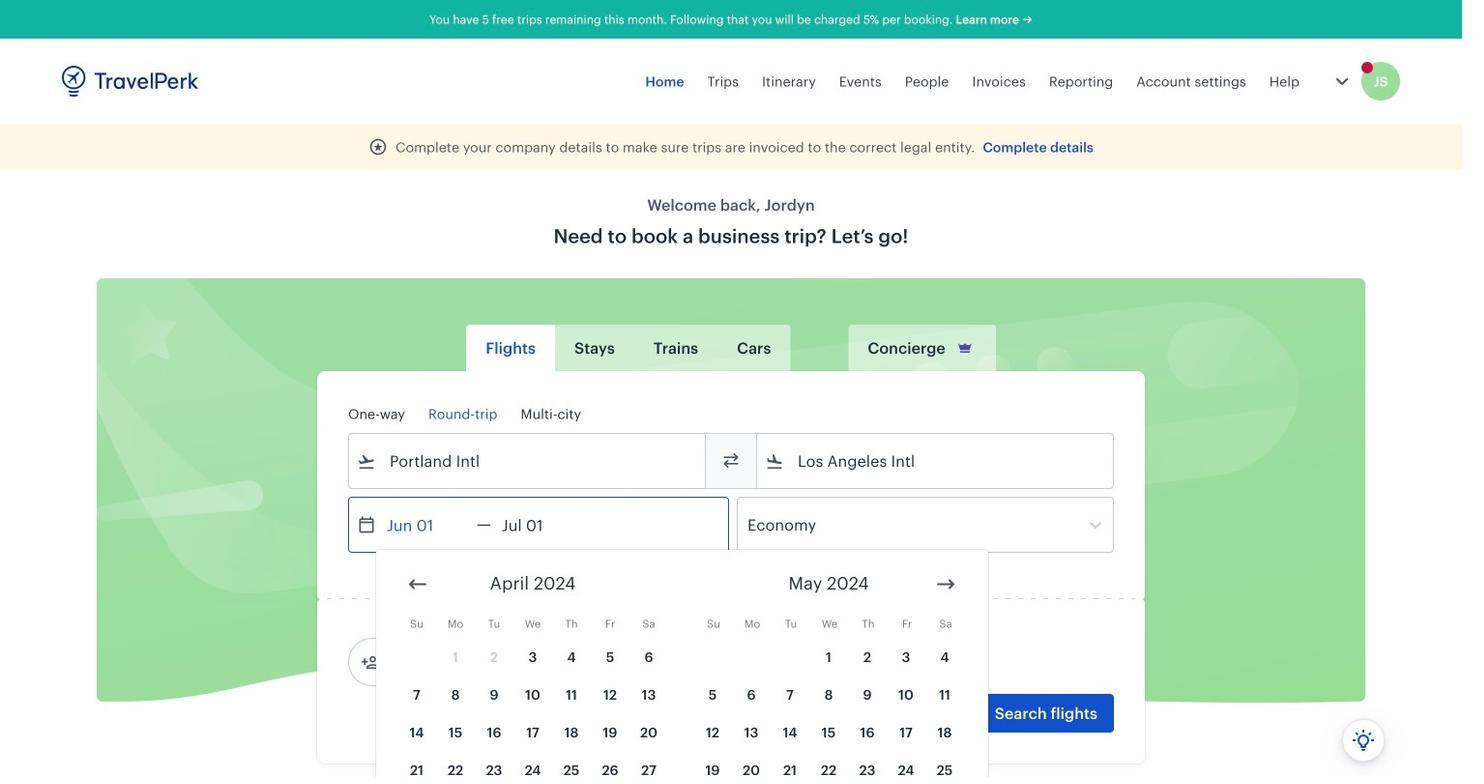 Task type: describe. For each thing, give the bounding box(es) containing it.
From search field
[[376, 446, 680, 477]]

move backward to switch to the previous month. image
[[406, 573, 429, 596]]

move forward to switch to the next month. image
[[934, 573, 957, 596]]

To search field
[[784, 446, 1088, 477]]

Depart text field
[[376, 498, 477, 552]]



Task type: vqa. For each thing, say whether or not it's contained in the screenshot.
tooltip
no



Task type: locate. For each thing, give the bounding box(es) containing it.
Return text field
[[491, 498, 592, 552]]

calendar application
[[376, 550, 1462, 778]]

Add first traveler search field
[[380, 647, 581, 678]]



